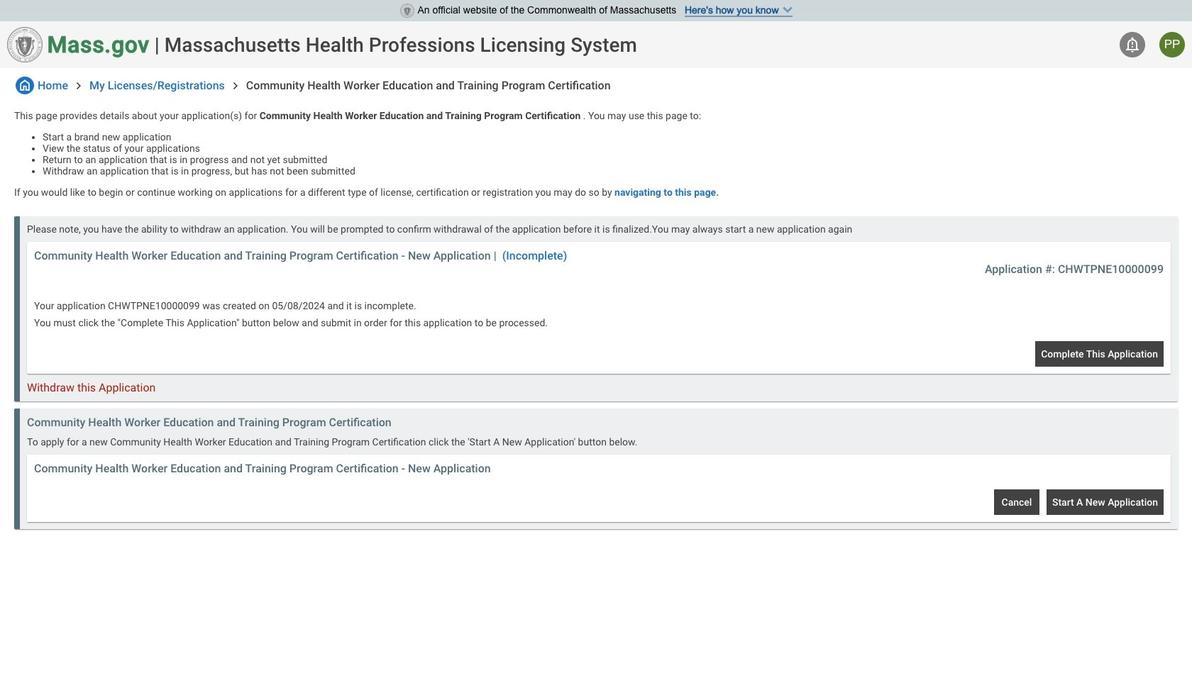 Task type: describe. For each thing, give the bounding box(es) containing it.
massachusetts state seal image
[[400, 4, 414, 18]]

0 horizontal spatial no color image
[[229, 79, 243, 93]]

1 horizontal spatial no color image
[[72, 79, 86, 93]]

0 horizontal spatial no color image
[[16, 77, 34, 94]]



Task type: locate. For each thing, give the bounding box(es) containing it.
0 vertical spatial no color image
[[1125, 36, 1142, 53]]

1 horizontal spatial no color image
[[1125, 36, 1142, 53]]

no color image
[[16, 77, 34, 94], [72, 79, 86, 93]]

1 vertical spatial no color image
[[229, 79, 243, 93]]

no color image
[[1125, 36, 1142, 53], [229, 79, 243, 93]]

heading
[[165, 33, 638, 56]]

massachusetts state seal image
[[7, 27, 43, 62]]



Task type: vqa. For each thing, say whether or not it's contained in the screenshot.
no color icon
yes



